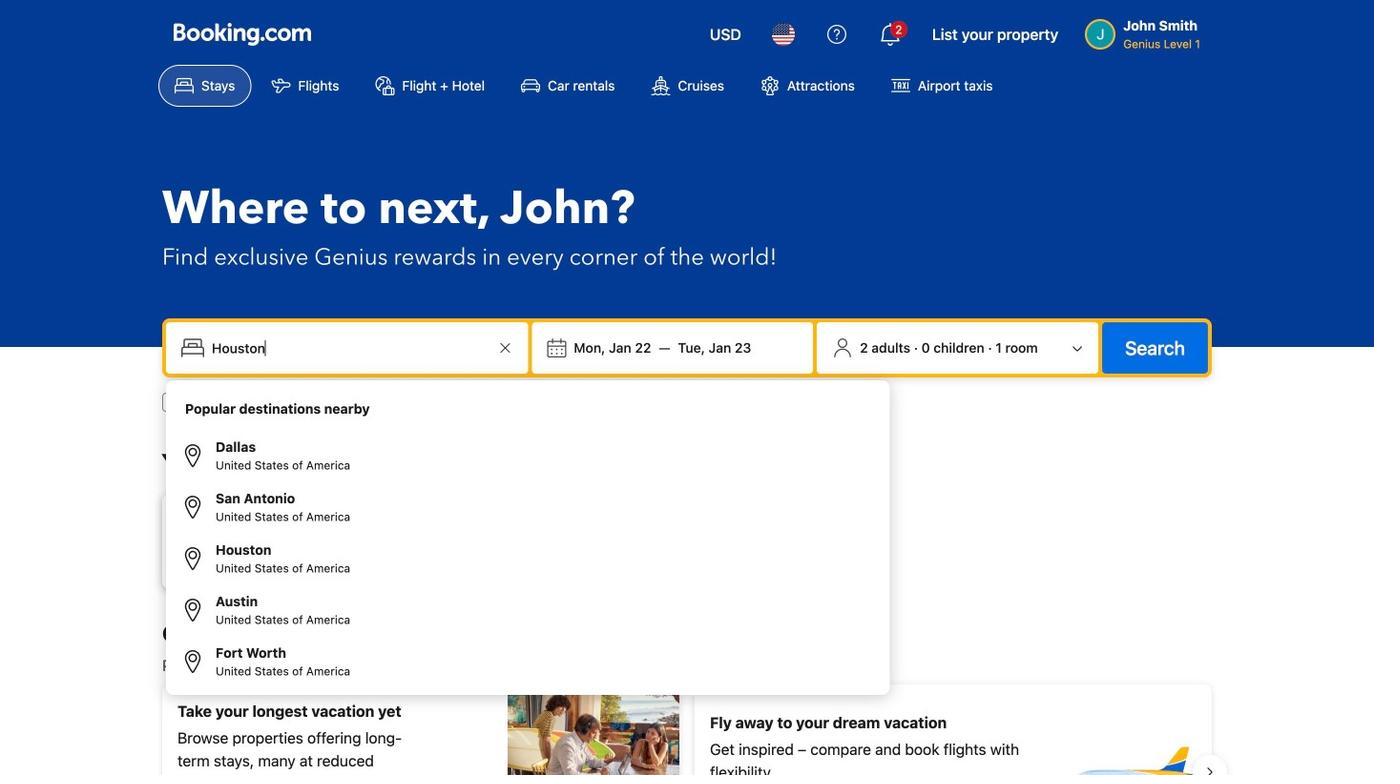 Task type: describe. For each thing, give the bounding box(es) containing it.
fly away to your dream vacation image
[[1063, 706, 1197, 776]]

take your longest vacation yet image
[[508, 685, 679, 776]]

Where are you going? field
[[204, 331, 494, 365]]

your account menu john smith genius level 1 element
[[1085, 9, 1208, 52]]



Task type: locate. For each thing, give the bounding box(es) containing it.
booking.com image
[[174, 23, 311, 46]]

list box
[[174, 388, 882, 688]]

group
[[174, 430, 882, 688]]

region
[[147, 677, 1227, 776]]



Task type: vqa. For each thing, say whether or not it's contained in the screenshot.
the Your account menu John Smith Genius Level 1 ELEMENT
yes



